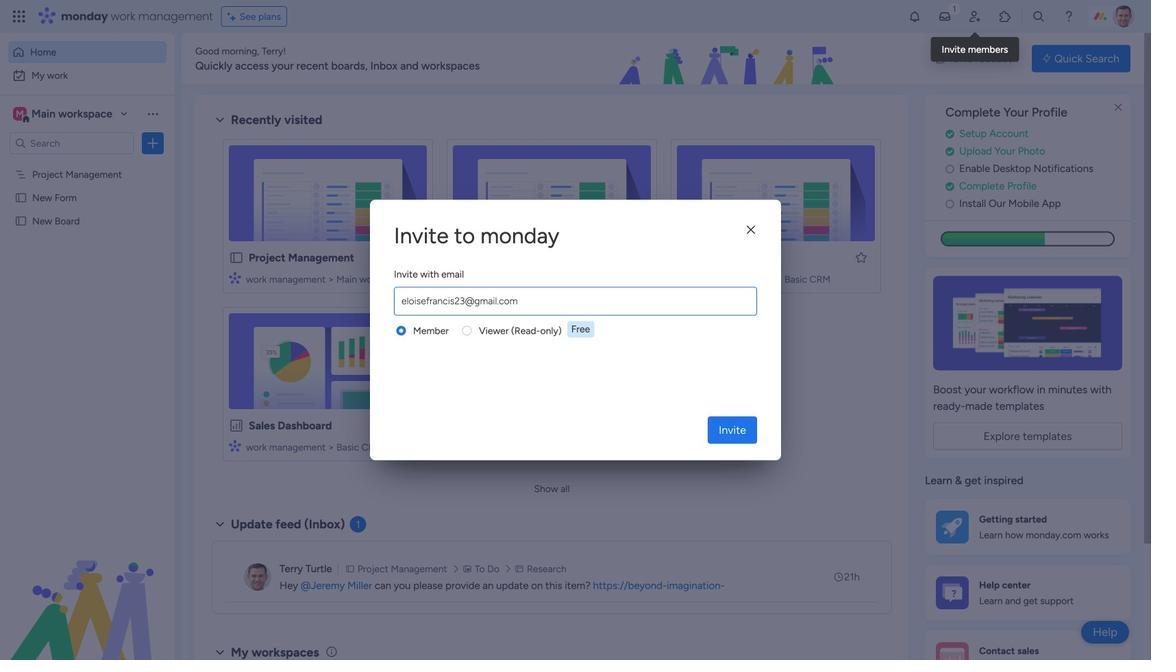 Task type: locate. For each thing, give the bounding box(es) containing it.
list box
[[0, 160, 175, 418]]

close recently visited image
[[212, 112, 228, 128]]

1 horizontal spatial terry turtle image
[[1113, 5, 1135, 27]]

0 horizontal spatial component image
[[229, 272, 241, 284]]

help center element
[[925, 565, 1131, 620]]

0 vertical spatial circle o image
[[946, 164, 955, 174]]

check circle image
[[946, 146, 955, 156], [946, 181, 955, 191]]

lottie animation image
[[538, 33, 923, 85], [0, 522, 175, 660]]

0 vertical spatial public board image
[[14, 191, 27, 204]]

Enter one or more email addresses text field
[[398, 288, 754, 315]]

v2 user feedback image
[[936, 51, 947, 66]]

lottie animation element
[[538, 33, 923, 85], [0, 522, 175, 660]]

component image
[[229, 272, 241, 284], [453, 272, 465, 284]]

close image
[[747, 225, 755, 235]]

1 vertical spatial check circle image
[[946, 181, 955, 191]]

invite members image
[[968, 10, 982, 23]]

close update feed (inbox) image
[[212, 516, 228, 533]]

0 vertical spatial terry turtle image
[[1113, 5, 1135, 27]]

terry turtle image
[[1113, 5, 1135, 27], [244, 563, 271, 591]]

option
[[8, 41, 167, 63], [8, 64, 167, 86], [0, 162, 175, 165]]

0 vertical spatial check circle image
[[946, 146, 955, 156]]

0 vertical spatial lottie animation element
[[538, 33, 923, 85]]

0 horizontal spatial lottie animation element
[[0, 522, 175, 660]]

check circle image
[[946, 129, 955, 139]]

1 check circle image from the top
[[946, 146, 955, 156]]

notifications image
[[908, 10, 922, 23]]

0 vertical spatial option
[[8, 41, 167, 63]]

getting started element
[[925, 500, 1131, 554]]

1 vertical spatial lottie animation element
[[0, 522, 175, 660]]

1 horizontal spatial lottie animation image
[[538, 33, 923, 85]]

1 horizontal spatial component image
[[453, 272, 465, 284]]

1 horizontal spatial public board image
[[229, 250, 244, 265]]

1 element
[[350, 516, 366, 533]]

1 vertical spatial terry turtle image
[[244, 563, 271, 591]]

search everything image
[[1032, 10, 1046, 23]]

circle o image
[[946, 164, 955, 174], [946, 199, 955, 209]]

1 vertical spatial lottie animation image
[[0, 522, 175, 660]]

public board image
[[14, 191, 27, 204], [229, 250, 244, 265]]

1 vertical spatial circle o image
[[946, 199, 955, 209]]

0 vertical spatial lottie animation image
[[538, 33, 923, 85]]

1 circle o image from the top
[[946, 164, 955, 174]]

1 vertical spatial public board image
[[229, 250, 244, 265]]

workspace selection element
[[13, 106, 114, 123]]

workspace image
[[13, 106, 27, 121]]



Task type: describe. For each thing, give the bounding box(es) containing it.
update feed image
[[938, 10, 952, 23]]

2 component image from the left
[[453, 272, 465, 284]]

see plans image
[[227, 9, 240, 24]]

public dashboard image
[[229, 418, 244, 433]]

quick search results list box
[[212, 128, 892, 478]]

2 circle o image from the top
[[946, 199, 955, 209]]

v2 bolt switch image
[[1043, 51, 1051, 66]]

2 vertical spatial option
[[0, 162, 175, 165]]

public board image
[[14, 215, 27, 228]]

component image
[[229, 440, 241, 452]]

1 component image from the left
[[229, 272, 241, 284]]

templates image image
[[938, 276, 1119, 370]]

0 horizontal spatial lottie animation image
[[0, 522, 175, 660]]

1 vertical spatial option
[[8, 64, 167, 86]]

0 horizontal spatial public board image
[[14, 191, 27, 204]]

monday marketplace image
[[999, 10, 1012, 23]]

contact sales element
[[925, 631, 1131, 660]]

help image
[[1062, 10, 1076, 23]]

dapulse x slim image
[[1110, 99, 1127, 116]]

close my workspaces image
[[212, 644, 228, 660]]

add to favorites image
[[855, 251, 868, 264]]

2 check circle image from the top
[[946, 181, 955, 191]]

1 image
[[949, 1, 961, 16]]

Search in workspace field
[[29, 135, 114, 151]]

1 horizontal spatial lottie animation element
[[538, 33, 923, 85]]

select product image
[[12, 10, 26, 23]]

0 horizontal spatial terry turtle image
[[244, 563, 271, 591]]



Task type: vqa. For each thing, say whether or not it's contained in the screenshot.
1 icon
yes



